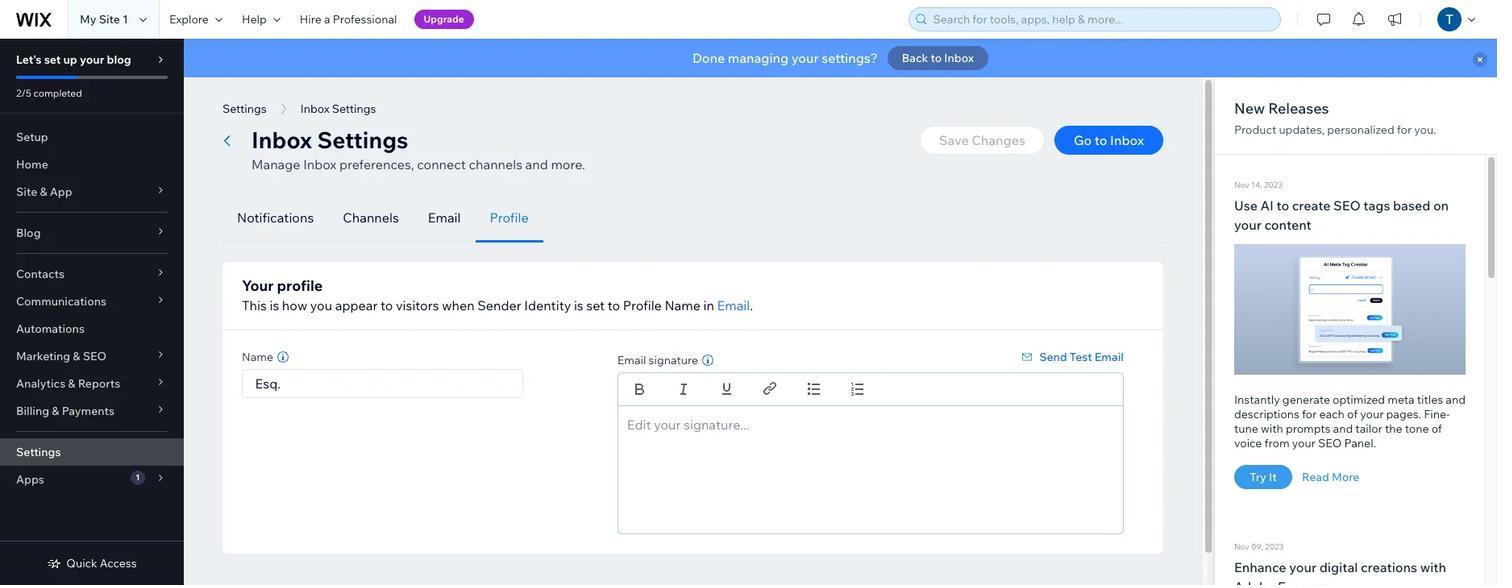 Task type: vqa. For each thing, say whether or not it's contained in the screenshot.
1st category image from the left
no



Task type: describe. For each thing, give the bounding box(es) containing it.
try
[[1250, 470, 1267, 484]]

marketing & seo button
[[0, 343, 184, 370]]

1 inside sidebar element
[[136, 473, 140, 483]]

0 vertical spatial 1
[[123, 12, 128, 27]]

read
[[1303, 470, 1330, 484]]

automations
[[16, 322, 85, 336]]

settings?
[[822, 50, 878, 66]]

your profile this is how you appear to visitors when sender identity is set to profile name in email .
[[242, 277, 753, 314]]

access
[[100, 557, 137, 571]]

managing
[[728, 50, 789, 66]]

when
[[442, 298, 475, 314]]

you.
[[1415, 123, 1437, 137]]

help
[[242, 12, 267, 27]]

email right test
[[1095, 350, 1124, 365]]

hire a professional
[[300, 12, 397, 27]]

communications button
[[0, 288, 184, 315]]

manage
[[252, 156, 300, 173]]

with inside instantly generate optimized meta titles and descriptions for each of your pages. fine- tune with prompts and tailor the tone of voice from your seo panel.
[[1261, 421, 1284, 436]]

contacts button
[[0, 261, 184, 288]]

go to inbox button
[[1055, 126, 1164, 155]]

your inside nov 09, 2023 enhance your digital creations with adobe express
[[1290, 559, 1317, 576]]

your left the
[[1361, 407, 1384, 421]]

analytics & reports
[[16, 377, 120, 391]]

app
[[50, 185, 72, 199]]

upgrade button
[[414, 10, 474, 29]]

inbox settings button
[[292, 97, 384, 121]]

read more link
[[1303, 470, 1360, 484]]

optimized
[[1333, 392, 1386, 407]]

nov 09, 2023 enhance your digital creations with adobe express
[[1235, 542, 1447, 586]]

creations
[[1361, 559, 1418, 576]]

my
[[80, 12, 96, 27]]

hire a professional link
[[290, 0, 407, 39]]

go
[[1074, 132, 1092, 148]]

completed
[[34, 87, 82, 99]]

to right the identity
[[608, 298, 620, 314]]

email left signature
[[618, 353, 646, 368]]

0 horizontal spatial of
[[1348, 407, 1358, 421]]

quick access button
[[47, 557, 137, 571]]

inbox right manage
[[303, 156, 337, 173]]

panel.
[[1345, 436, 1377, 450]]

done managing your settings? alert
[[184, 39, 1498, 77]]

updates,
[[1279, 123, 1325, 137]]

site inside popup button
[[16, 185, 37, 199]]

your
[[242, 277, 274, 295]]

2 horizontal spatial and
[[1446, 392, 1466, 407]]

seo inside instantly generate optimized meta titles and descriptions for each of your pages. fine- tune with prompts and tailor the tone of voice from your seo panel.
[[1319, 436, 1342, 450]]

let's set up your blog
[[16, 52, 131, 67]]

for inside instantly generate optimized meta titles and descriptions for each of your pages. fine- tune with prompts and tailor the tone of voice from your seo panel.
[[1303, 407, 1317, 421]]

enhance
[[1235, 559, 1287, 576]]

sidebar element
[[0, 39, 184, 586]]

ai
[[1261, 198, 1274, 214]]

site & app
[[16, 185, 72, 199]]

generate
[[1283, 392, 1331, 407]]

channels
[[343, 210, 399, 226]]

billing
[[16, 404, 49, 419]]

& for analytics
[[68, 377, 75, 391]]

reports
[[78, 377, 120, 391]]

try it link
[[1235, 465, 1293, 489]]

inbox settings manage inbox preferences, connect channels and more.
[[252, 126, 585, 173]]

back
[[902, 51, 929, 65]]

express
[[1278, 579, 1326, 586]]

go to inbox
[[1074, 132, 1144, 148]]

back to inbox button
[[888, 46, 989, 70]]

analytics
[[16, 377, 65, 391]]

appear
[[335, 298, 378, 314]]

set inside your profile this is how you appear to visitors when sender identity is set to profile name in email .
[[587, 298, 605, 314]]

your inside alert
[[792, 50, 819, 66]]

& for site
[[40, 185, 47, 199]]

blog button
[[0, 219, 184, 247]]

professional
[[333, 12, 397, 27]]

content
[[1265, 217, 1312, 233]]

blog
[[107, 52, 131, 67]]

this
[[242, 298, 267, 314]]

help button
[[232, 0, 290, 39]]

in
[[704, 298, 715, 314]]

apps
[[16, 473, 44, 487]]

set inside sidebar element
[[44, 52, 61, 67]]

1 is from the left
[[270, 298, 279, 314]]

seo inside the nov 14, 2023 use ai to create seo tags based on your content
[[1334, 198, 1361, 214]]

use
[[1235, 198, 1258, 214]]

identity
[[524, 298, 571, 314]]

read more
[[1303, 470, 1360, 484]]

you
[[310, 298, 332, 314]]

personalized
[[1328, 123, 1395, 137]]

contacts
[[16, 267, 65, 281]]

2023 for ai
[[1265, 180, 1283, 190]]

more.
[[551, 156, 585, 173]]

2/5
[[16, 87, 31, 99]]

with inside nov 09, 2023 enhance your digital creations with adobe express
[[1421, 559, 1447, 576]]

and inside inbox settings manage inbox preferences, connect channels and more.
[[526, 156, 548, 173]]

done
[[693, 50, 725, 66]]

more
[[1332, 470, 1360, 484]]

my site 1
[[80, 12, 128, 27]]

2 is from the left
[[574, 298, 584, 314]]

inbox right go
[[1111, 132, 1144, 148]]

settings inside button
[[332, 102, 376, 116]]



Task type: locate. For each thing, give the bounding box(es) containing it.
1 horizontal spatial 1
[[136, 473, 140, 483]]

1 vertical spatial for
[[1303, 407, 1317, 421]]

notifications
[[237, 210, 314, 226]]

your up "express"
[[1290, 559, 1317, 576]]

your inside the nov 14, 2023 use ai to create seo tags based on your content
[[1235, 217, 1262, 233]]

2023 inside nov 09, 2023 enhance your digital creations with adobe express
[[1266, 542, 1284, 552]]

automations link
[[0, 315, 184, 343]]

Enter your name here... field
[[248, 370, 517, 398]]

settings link
[[0, 439, 184, 466]]

0 vertical spatial with
[[1261, 421, 1284, 436]]

prompts
[[1286, 421, 1331, 436]]

2023 right 14,
[[1265, 180, 1283, 190]]

with right creations
[[1421, 559, 1447, 576]]

1 horizontal spatial with
[[1421, 559, 1447, 576]]

settings inside inbox settings manage inbox preferences, connect channels and more.
[[317, 126, 409, 154]]

1 horizontal spatial and
[[1334, 421, 1354, 436]]

0 vertical spatial site
[[99, 12, 120, 27]]

up
[[63, 52, 77, 67]]

profile
[[277, 277, 323, 295]]

&
[[40, 185, 47, 199], [73, 349, 80, 364], [68, 377, 75, 391], [52, 404, 59, 419]]

inbox inside done managing your settings? alert
[[945, 51, 974, 65]]

a
[[324, 12, 330, 27]]

0 horizontal spatial set
[[44, 52, 61, 67]]

and right "titles"
[[1446, 392, 1466, 407]]

2/5 completed
[[16, 87, 82, 99]]

profile down the channels
[[490, 210, 529, 226]]

profile up the email signature
[[623, 298, 662, 314]]

0 vertical spatial name
[[665, 298, 701, 314]]

your
[[792, 50, 819, 66], [80, 52, 104, 67], [1235, 217, 1262, 233], [1361, 407, 1384, 421], [1293, 436, 1316, 450], [1290, 559, 1317, 576]]

1 vertical spatial with
[[1421, 559, 1447, 576]]

is right this
[[270, 298, 279, 314]]

to inside the nov 14, 2023 use ai to create seo tags based on your content
[[1277, 198, 1290, 214]]

quick
[[66, 557, 97, 571]]

of right each
[[1348, 407, 1358, 421]]

how
[[282, 298, 307, 314]]

to right back
[[931, 51, 942, 65]]

explore
[[169, 12, 209, 27]]

inbox right back
[[945, 51, 974, 65]]

inbox up manage
[[252, 126, 312, 154]]

for inside new releases product updates, personalized for you.
[[1398, 123, 1412, 137]]

0 vertical spatial set
[[44, 52, 61, 67]]

1 horizontal spatial set
[[587, 298, 605, 314]]

seo
[[1334, 198, 1361, 214], [83, 349, 107, 364], [1319, 436, 1342, 450]]

billing & payments button
[[0, 398, 184, 425]]

signature
[[649, 353, 699, 368]]

is right the identity
[[574, 298, 584, 314]]

2023 right 09,
[[1266, 542, 1284, 552]]

inbox inside button
[[301, 102, 330, 116]]

descriptions
[[1235, 407, 1300, 421]]

1 horizontal spatial site
[[99, 12, 120, 27]]

nov for enhance
[[1235, 542, 1250, 552]]

None text field
[[618, 406, 1124, 535]]

nov left 09,
[[1235, 542, 1250, 552]]

0 horizontal spatial site
[[16, 185, 37, 199]]

site down home
[[16, 185, 37, 199]]

email right "in"
[[717, 298, 750, 314]]

0 horizontal spatial and
[[526, 156, 548, 173]]

0 horizontal spatial name
[[242, 350, 273, 365]]

site
[[99, 12, 120, 27], [16, 185, 37, 199]]

your right up
[[80, 52, 104, 67]]

& right the billing
[[52, 404, 59, 419]]

0 vertical spatial 2023
[[1265, 180, 1283, 190]]

each
[[1320, 407, 1345, 421]]

the
[[1386, 421, 1403, 436]]

name inside your profile this is how you appear to visitors when sender identity is set to profile name in email .
[[665, 298, 701, 314]]

from
[[1265, 436, 1290, 450]]

meta
[[1388, 392, 1415, 407]]

home link
[[0, 151, 184, 178]]

setup link
[[0, 123, 184, 151]]

test
[[1070, 350, 1093, 365]]

email
[[428, 210, 461, 226], [717, 298, 750, 314], [1095, 350, 1124, 365], [618, 353, 646, 368]]

voice
[[1235, 436, 1263, 450]]

it
[[1270, 470, 1277, 484]]

tune
[[1235, 421, 1259, 436]]

& inside site & app popup button
[[40, 185, 47, 199]]

1 vertical spatial seo
[[83, 349, 107, 364]]

1 down settings link
[[136, 473, 140, 483]]

0 vertical spatial and
[[526, 156, 548, 173]]

to right go
[[1095, 132, 1108, 148]]

send test email button
[[1020, 350, 1124, 365]]

seo down each
[[1319, 436, 1342, 450]]

new
[[1235, 99, 1266, 118]]

your down use
[[1235, 217, 1262, 233]]

0 horizontal spatial profile
[[490, 210, 529, 226]]

instantly
[[1235, 392, 1281, 407]]

of right tone
[[1432, 421, 1443, 436]]

1 horizontal spatial profile
[[623, 298, 662, 314]]

1
[[123, 12, 128, 27], [136, 473, 140, 483]]

14,
[[1252, 180, 1263, 190]]

seo inside "dropdown button"
[[83, 349, 107, 364]]

for left each
[[1303, 407, 1317, 421]]

email button
[[717, 296, 750, 315]]

.
[[750, 298, 753, 314]]

name
[[665, 298, 701, 314], [242, 350, 273, 365]]

2023 for your
[[1266, 542, 1284, 552]]

and left more.
[[526, 156, 548, 173]]

email down the connect
[[428, 210, 461, 226]]

1 vertical spatial site
[[16, 185, 37, 199]]

settings inside 'button'
[[223, 102, 267, 116]]

nov for use
[[1235, 180, 1250, 190]]

0 horizontal spatial 1
[[123, 12, 128, 27]]

to right ai
[[1277, 198, 1290, 214]]

1 vertical spatial and
[[1446, 392, 1466, 407]]

& inside marketing & seo "dropdown button"
[[73, 349, 80, 364]]

and
[[526, 156, 548, 173], [1446, 392, 1466, 407], [1334, 421, 1354, 436]]

nov inside nov 09, 2023 enhance your digital creations with adobe express
[[1235, 542, 1250, 552]]

1 vertical spatial profile
[[623, 298, 662, 314]]

hire
[[300, 12, 322, 27]]

analytics & reports button
[[0, 370, 184, 398]]

1 vertical spatial set
[[587, 298, 605, 314]]

of
[[1348, 407, 1358, 421], [1432, 421, 1443, 436]]

inbox settings
[[301, 102, 376, 116]]

2 vertical spatial and
[[1334, 421, 1354, 436]]

releases
[[1269, 99, 1330, 118]]

1 horizontal spatial is
[[574, 298, 584, 314]]

site right my
[[99, 12, 120, 27]]

pages.
[[1387, 407, 1422, 421]]

your left settings?
[[792, 50, 819, 66]]

nov inside the nov 14, 2023 use ai to create seo tags based on your content
[[1235, 180, 1250, 190]]

0 vertical spatial seo
[[1334, 198, 1361, 214]]

0 vertical spatial for
[[1398, 123, 1412, 137]]

nov left 14,
[[1235, 180, 1250, 190]]

nov
[[1235, 180, 1250, 190], [1235, 542, 1250, 552]]

name left "in"
[[665, 298, 701, 314]]

create
[[1293, 198, 1331, 214]]

with right tune
[[1261, 421, 1284, 436]]

based
[[1394, 198, 1431, 214]]

for left "you."
[[1398, 123, 1412, 137]]

quick access
[[66, 557, 137, 571]]

and left the tailor
[[1334, 421, 1354, 436]]

your inside sidebar element
[[80, 52, 104, 67]]

0 horizontal spatial for
[[1303, 407, 1317, 421]]

& for billing
[[52, 404, 59, 419]]

fine-
[[1425, 407, 1451, 421]]

1 horizontal spatial for
[[1398, 123, 1412, 137]]

profile inside your profile this is how you appear to visitors when sender identity is set to profile name in email .
[[623, 298, 662, 314]]

Search for tools, apps, help & more... field
[[929, 8, 1276, 31]]

settings inside sidebar element
[[16, 445, 61, 460]]

1 vertical spatial 2023
[[1266, 542, 1284, 552]]

instantly generate optimized meta titles and descriptions for each of your pages. fine- tune with prompts and tailor the tone of voice from your seo panel.
[[1235, 392, 1466, 450]]

your right from
[[1293, 436, 1316, 450]]

titles
[[1418, 392, 1444, 407]]

0 vertical spatial nov
[[1235, 180, 1250, 190]]

upgrade
[[424, 13, 464, 25]]

& left app
[[40, 185, 47, 199]]

email inside your profile this is how you appear to visitors when sender identity is set to profile name in email .
[[717, 298, 750, 314]]

profile
[[490, 210, 529, 226], [623, 298, 662, 314]]

set left up
[[44, 52, 61, 67]]

adobe
[[1235, 579, 1275, 586]]

product
[[1235, 123, 1277, 137]]

& inside analytics & reports popup button
[[68, 377, 75, 391]]

name down this
[[242, 350, 273, 365]]

connect
[[417, 156, 466, 173]]

1 vertical spatial name
[[242, 350, 273, 365]]

& for marketing
[[73, 349, 80, 364]]

with
[[1261, 421, 1284, 436], [1421, 559, 1447, 576]]

visitors
[[396, 298, 439, 314]]

marketing
[[16, 349, 70, 364]]

1 right my
[[123, 12, 128, 27]]

let's
[[16, 52, 42, 67]]

new releases product updates, personalized for you.
[[1235, 99, 1437, 137]]

2 nov from the top
[[1235, 542, 1250, 552]]

set
[[44, 52, 61, 67], [587, 298, 605, 314]]

set right the identity
[[587, 298, 605, 314]]

0 vertical spatial profile
[[490, 210, 529, 226]]

tags
[[1364, 198, 1391, 214]]

2 vertical spatial seo
[[1319, 436, 1342, 450]]

1 nov from the top
[[1235, 180, 1250, 190]]

0 horizontal spatial with
[[1261, 421, 1284, 436]]

1 horizontal spatial name
[[665, 298, 701, 314]]

back to inbox
[[902, 51, 974, 65]]

home
[[16, 157, 48, 172]]

done managing your settings?
[[693, 50, 878, 66]]

payments
[[62, 404, 114, 419]]

1 vertical spatial 1
[[136, 473, 140, 483]]

& left reports
[[68, 377, 75, 391]]

& inside 'billing & payments' popup button
[[52, 404, 59, 419]]

& up analytics & reports
[[73, 349, 80, 364]]

1 vertical spatial nov
[[1235, 542, 1250, 552]]

seo left tags on the top of the page
[[1334, 198, 1361, 214]]

2023 inside the nov 14, 2023 use ai to create seo tags based on your content
[[1265, 180, 1283, 190]]

settings
[[223, 102, 267, 116], [332, 102, 376, 116], [317, 126, 409, 154], [16, 445, 61, 460]]

seo up analytics & reports popup button on the left
[[83, 349, 107, 364]]

send
[[1040, 350, 1068, 365]]

inbox right 'settings' 'button'
[[301, 102, 330, 116]]

0 horizontal spatial is
[[270, 298, 279, 314]]

1 horizontal spatial of
[[1432, 421, 1443, 436]]

to inside done managing your settings? alert
[[931, 51, 942, 65]]

communications
[[16, 294, 107, 309]]

to right "appear"
[[381, 298, 393, 314]]

tone
[[1406, 421, 1430, 436]]



